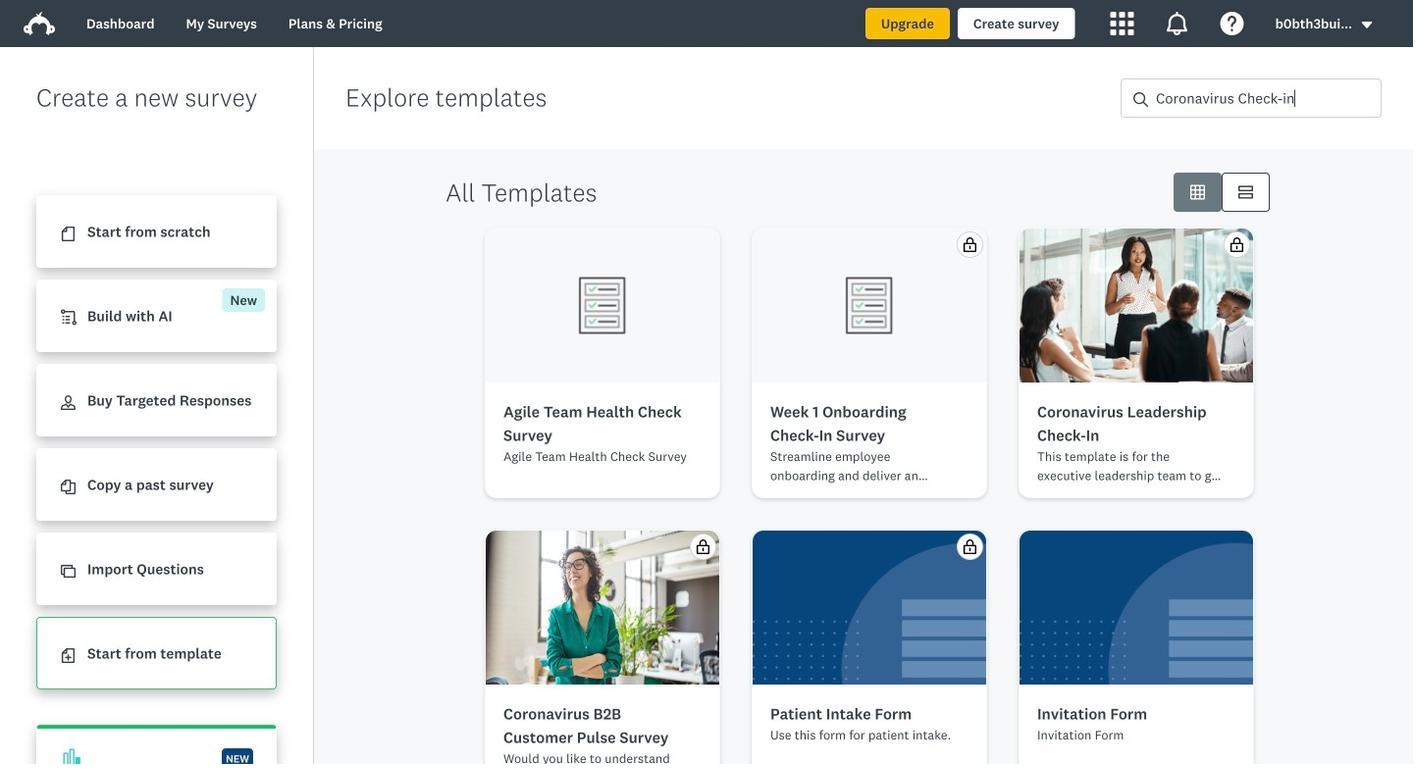 Task type: locate. For each thing, give the bounding box(es) containing it.
lock image
[[1230, 238, 1245, 252], [696, 540, 711, 555]]

search image
[[1134, 92, 1148, 107]]

coronavirus b2b customer pulse survey image
[[485, 531, 720, 685]]

patient intake form image
[[753, 531, 986, 685]]

grid image
[[1191, 185, 1205, 200]]

1 vertical spatial lock image
[[963, 540, 978, 555]]

documentclone image
[[61, 480, 76, 495]]

0 vertical spatial lock image
[[1230, 238, 1245, 252]]

0 horizontal spatial lock image
[[696, 540, 711, 555]]

dropdown arrow icon image
[[1360, 18, 1374, 32], [1362, 22, 1372, 28]]

1 vertical spatial lock image
[[696, 540, 711, 555]]

invitation form image
[[1020, 531, 1253, 685]]

0 vertical spatial lock image
[[963, 238, 978, 252]]

lock image
[[963, 238, 978, 252], [963, 540, 978, 555]]

products icon image
[[1111, 12, 1134, 35], [1111, 12, 1134, 35]]

brand logo image
[[24, 8, 55, 39], [24, 12, 55, 35]]

1 brand logo image from the top
[[24, 8, 55, 39]]

document image
[[61, 227, 76, 242]]

Search templates field
[[1148, 80, 1381, 117]]

2 lock image from the top
[[963, 540, 978, 555]]

1 horizontal spatial lock image
[[1230, 238, 1245, 252]]

week 1 onboarding check-in survey image
[[838, 274, 901, 337]]

1 lock image from the top
[[963, 238, 978, 252]]

user image
[[61, 396, 76, 411]]



Task type: vqa. For each thing, say whether or not it's contained in the screenshot.
the bottommost the icon   XJTfE
no



Task type: describe. For each thing, give the bounding box(es) containing it.
lock image for patient intake form image
[[963, 540, 978, 555]]

lock image for coronavirus leadership check-in "image"
[[1230, 238, 1245, 252]]

lock image for "week 1 onboarding check-in survey" image
[[963, 238, 978, 252]]

documentplus image
[[61, 649, 76, 664]]

textboxmultiple image
[[1239, 185, 1253, 200]]

agile team health check survey image
[[571, 274, 634, 337]]

coronavirus leadership check-in image
[[1020, 229, 1253, 383]]

notification center icon image
[[1166, 12, 1189, 35]]

lock image for coronavirus b2b customer pulse survey image
[[696, 540, 711, 555]]

clone image
[[61, 565, 76, 579]]

2 brand logo image from the top
[[24, 12, 55, 35]]

help icon image
[[1221, 12, 1244, 35]]



